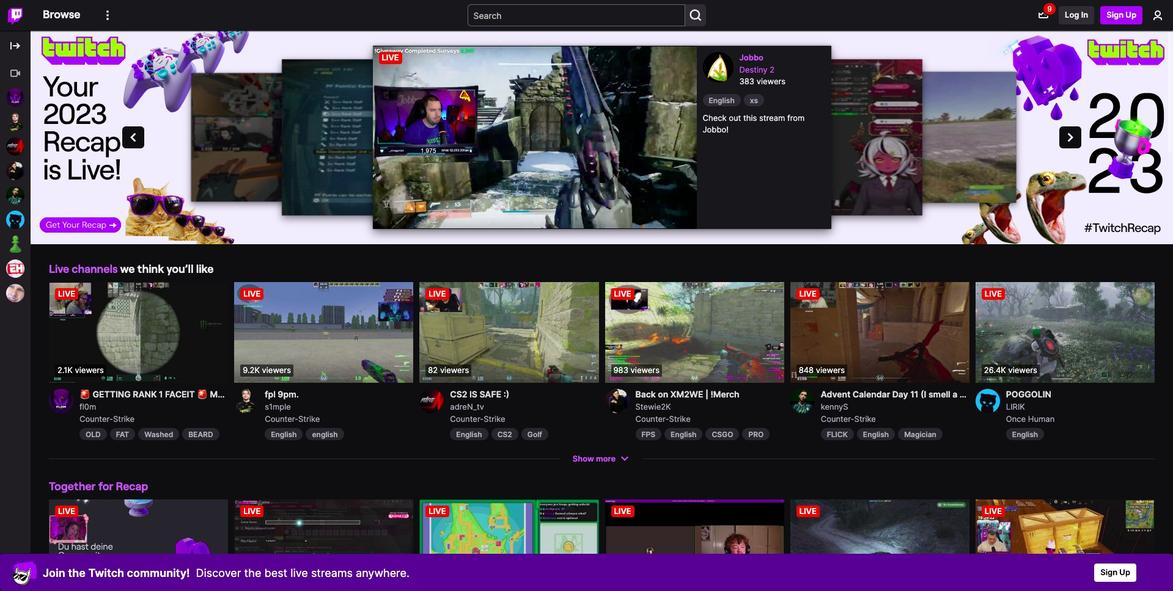 Task type: locate. For each thing, give the bounding box(es) containing it.
streams
[[311, 567, 353, 580]]

fps link
[[635, 429, 662, 441]]

2 the from the left
[[244, 567, 261, 580]]

4 counter- from the left
[[635, 414, 669, 424]]

11
[[910, 389, 919, 400]]

cs2 link
[[491, 429, 518, 441]]

chess image
[[6, 235, 24, 254]]

xs link
[[744, 94, 764, 106]]

sign up
[[1107, 10, 1136, 20], [1101, 568, 1130, 578]]

3 counter- from the left
[[450, 414, 484, 424]]

stewie2k image
[[6, 162, 24, 180], [605, 389, 629, 414]]

strike inside back on xm2we | !merch stewie2k counter-strike
[[669, 414, 691, 424]]

strike inside the cs2 is safe :) adren_tv counter-strike
[[484, 414, 505, 424]]

1 horizontal spatial stewie2k image
[[605, 389, 629, 414]]

english down "once human" link
[[1012, 431, 1038, 440]]

fpl 9pm. s1mple counter-strike
[[265, 389, 320, 424]]

heute der ruhige nette stream [sektor-rp] | !awards image
[[790, 500, 969, 592]]

counter-strike link for advent
[[821, 414, 876, 424]]

symfuhny image
[[6, 284, 24, 303]]

english
[[709, 96, 735, 105], [271, 431, 297, 440], [456, 431, 482, 440], [671, 431, 697, 440], [863, 431, 889, 440], [1012, 431, 1038, 440]]

counter-strike link down stewie2k
[[635, 414, 691, 424]]

back on xm2we | !merch image
[[605, 282, 784, 383]]

tonight)
[[1006, 389, 1040, 400]]

day
[[892, 389, 908, 400]]

lirik image
[[6, 211, 24, 229]]

adren_tv image left adren_tv on the bottom of page
[[420, 389, 444, 414]]

smell
[[929, 389, 950, 400]]

fpl 9pm. button
[[265, 389, 413, 400]]

advent
[[821, 389, 851, 400]]

xm2we
[[671, 389, 703, 400]]

think
[[137, 262, 164, 276]]

0 vertical spatial cs2
[[450, 389, 467, 400]]

cs2 is safe :) button
[[450, 389, 599, 400]]

cs2 left the is
[[450, 389, 467, 400]]

poggolin button
[[1006, 389, 1155, 400]]

adren_tv image
[[6, 138, 24, 156], [420, 389, 444, 414]]

english up check
[[709, 96, 735, 105]]

0 horizontal spatial the
[[68, 567, 86, 580]]

counter- inside back on xm2we | !merch stewie2k counter-strike
[[635, 414, 669, 424]]

counter-strike link for cs2
[[450, 414, 505, 424]]

strike down calendar
[[854, 414, 876, 424]]

we think you'll like element
[[46, 282, 1158, 468]]

!merch
[[711, 389, 740, 400]]

flick link
[[821, 429, 854, 441]]

counter-
[[79, 414, 113, 424], [265, 414, 298, 424], [450, 414, 484, 424], [635, 414, 669, 424], [821, 414, 854, 424]]

magician link
[[898, 429, 943, 441]]

check
[[703, 113, 727, 123]]

english link up check
[[703, 94, 741, 106]]

counter-strike link down adren_tv on the bottom of page
[[450, 414, 505, 424]]

0 horizontal spatial cs2
[[450, 389, 467, 400]]

1 horizontal spatial the
[[244, 567, 261, 580]]

cs2
[[450, 389, 467, 400], [497, 431, 512, 440]]

None range field
[[415, 209, 483, 219]]

fl0m link
[[79, 389, 228, 414]]

~pokemonday~ platinum first playthrough | !pc image
[[420, 500, 599, 592]]

strike up english link
[[298, 414, 320, 424]]

1 vertical spatial stewie2k image
[[605, 389, 629, 414]]

live channels we think you'll like
[[49, 262, 214, 276]]

csgo link
[[706, 429, 739, 441]]

4 strike from the left
[[669, 414, 691, 424]]

0 vertical spatial sign up button
[[1101, 6, 1143, 24]]

golf link
[[521, 429, 548, 441]]

2 strike from the left
[[298, 414, 320, 424]]

counter-strike link down kennys
[[821, 414, 876, 424]]

1 vertical spatial cs2
[[497, 431, 512, 440]]

fl0m
[[79, 402, 96, 412]]

всем встать dasha228play стримит 💣 💣 💣 💣 💥 💥 image
[[234, 500, 413, 592]]

jobbo destiny 2 383 viewers
[[739, 53, 786, 86]]

4 counter-strike link from the left
[[635, 414, 691, 424]]

the right join
[[68, 567, 86, 580]]

2023 twitch recap -> schickt euer !recap in !discord image
[[605, 500, 784, 592]]

show more
[[573, 454, 616, 464]]

383
[[739, 76, 754, 86]]

counter- down kennys
[[821, 414, 854, 424]]

the
[[68, 567, 86, 580], [244, 567, 261, 580]]

best
[[264, 567, 287, 580]]

kennys image
[[6, 186, 24, 205]]

counter- down adren_tv on the bottom of page
[[450, 414, 484, 424]]

sign up button
[[1101, 6, 1143, 24], [1094, 564, 1136, 583]]

counter- down stewie2k
[[635, 414, 669, 424]]

2 counter-strike link from the left
[[265, 414, 320, 424]]

cs2 left 'golf'
[[497, 431, 512, 440]]

together for recap
[[49, 480, 148, 494]]

from
[[787, 113, 805, 123]]

destiny
[[739, 64, 768, 74]]

1 horizontal spatial adren_tv image
[[420, 389, 444, 414]]

the left best
[[244, 567, 261, 580]]

0 vertical spatial stewie2k image
[[6, 162, 24, 180]]

cs2 inside the cs2 is safe :) adren_tv counter-strike
[[450, 389, 467, 400]]

strike up fat link
[[113, 414, 135, 424]]

counter-strike link down s1mple
[[265, 414, 320, 424]]

more
[[596, 454, 616, 464]]

live
[[290, 567, 308, 580]]

stewie2k image up kennys image
[[6, 162, 24, 180]]

1 vertical spatial adren_tv image
[[420, 389, 444, 414]]

1 horizontal spatial cs2
[[497, 431, 512, 440]]

golf
[[527, 431, 542, 440]]

csgo
[[712, 431, 733, 440]]

log in
[[1065, 10, 1088, 20]]

you'll
[[167, 262, 194, 276]]

up
[[1126, 10, 1136, 20], [1120, 568, 1130, 578]]

beard
[[188, 431, 213, 440]]

strike down the xm2we
[[669, 414, 691, 424]]

1 the from the left
[[68, 567, 86, 580]]

3 strike from the left
[[484, 414, 505, 424]]

adren_tv
[[450, 402, 484, 412]]

cs2 is safe :) adren_tv counter-strike
[[450, 389, 509, 424]]

good
[[960, 389, 981, 400]]

counter-strike link for fpl
[[265, 414, 320, 424]]

5 counter- from the left
[[821, 414, 854, 424]]

0 horizontal spatial adren_tv image
[[6, 138, 24, 156]]

for
[[98, 480, 113, 494]]

:)
[[504, 389, 509, 400]]

2 counter- from the left
[[265, 414, 298, 424]]

5 strike from the left
[[854, 414, 876, 424]]

join
[[43, 567, 65, 580]]

strike
[[113, 414, 135, 424], [298, 414, 320, 424], [484, 414, 505, 424], [669, 414, 691, 424], [854, 414, 876, 424]]

1 vertical spatial up
[[1120, 568, 1130, 578]]

adren_tv image down s1mple image
[[6, 138, 24, 156]]

0 horizontal spatial stewie2k image
[[6, 162, 24, 180]]

stewie2k
[[635, 402, 671, 412]]

english link right 'flick' link at the right of page
[[857, 429, 895, 441]]

nickeh30 image
[[6, 260, 24, 278]]

english down s1mple
[[271, 431, 297, 440]]

5 counter-strike link from the left
[[821, 414, 876, 424]]

stewie2k image left back
[[605, 389, 629, 414]]

advent calendar day 11 (i smell a good thing tonight) kennys counter-strike
[[821, 389, 1040, 424]]

english link down s1mple
[[265, 429, 303, 441]]

washed
[[144, 431, 173, 440]]

1 strike from the left
[[113, 414, 135, 424]]

browse link
[[43, 0, 80, 29]]

counter-strike link up old link
[[79, 414, 135, 424]]

fpl 9pm. image
[[234, 282, 413, 383]]

jobbo avatar image
[[703, 52, 733, 83]]

0 vertical spatial sign
[[1107, 10, 1124, 20]]

human
[[1028, 414, 1055, 424]]

0 vertical spatial adren_tv image
[[6, 138, 24, 156]]

0 vertical spatial up
[[1126, 10, 1136, 20]]

lirik
[[1006, 402, 1025, 412]]

counter- down s1mple
[[265, 414, 298, 424]]

out
[[729, 113, 741, 123]]

back on xm2we | !merch button
[[635, 389, 784, 400]]

|
[[705, 389, 709, 400]]

xs
[[750, 96, 758, 105]]

fl0m image
[[49, 389, 73, 414]]

once human link
[[1006, 414, 1055, 424]]

3 counter-strike link from the left
[[450, 414, 505, 424]]

english link down adren_tv on the bottom of page
[[450, 429, 488, 441]]

strike up cs2 link
[[484, 414, 505, 424]]

sign
[[1107, 10, 1124, 20], [1101, 568, 1118, 578]]

show more button
[[567, 450, 637, 468]]

in
[[1081, 10, 1088, 20]]

stream
[[759, 113, 785, 123]]

back
[[635, 389, 656, 400]]

poggolin
[[1006, 389, 1051, 400]]

counter- down fl0m
[[79, 414, 113, 424]]



Task type: vqa. For each thing, say whether or not it's contained in the screenshot.
Digit 3 text field
no



Task type: describe. For each thing, give the bounding box(es) containing it.
calendar
[[853, 389, 890, 400]]

destiny 2 link
[[739, 64, 825, 76]]

fpl
[[265, 389, 276, 400]]

🔴 twitch recap (jahresrückblick) image
[[49, 500, 228, 592]]

🚨 getting rank 1 faceit 🚨 mythic cup playoffs today🚨 join !discord image
[[49, 282, 228, 383]]

is
[[470, 389, 477, 400]]

advent calendar day 11 (i smell a good thing tonight) image
[[790, 282, 969, 383]]

counter- inside advent calendar day 11 (i smell a good thing tonight) kennys counter-strike
[[821, 414, 854, 424]]

strike inside advent calendar day 11 (i smell a good thing tonight) kennys counter-strike
[[854, 414, 876, 424]]

old
[[86, 431, 101, 440]]

Search Input search field
[[467, 4, 685, 26]]

channels
[[72, 262, 118, 276]]

strike inside fpl 9pm. s1mple counter-strike
[[298, 414, 320, 424]]

log
[[1065, 10, 1079, 20]]

washed link
[[138, 429, 179, 441]]

browse
[[43, 7, 80, 21]]

discover
[[196, 567, 241, 580]]

poggolin lirik once human
[[1006, 389, 1055, 424]]

counter- inside the cs2 is safe :) adren_tv counter-strike
[[450, 414, 484, 424]]

this
[[743, 113, 757, 123]]

old link
[[79, 429, 107, 441]]

english down adren_tv on the bottom of page
[[456, 431, 482, 440]]

fat link
[[110, 429, 135, 441]]

(i
[[921, 389, 926, 400]]

a
[[953, 389, 958, 400]]

1 vertical spatial sign
[[1101, 568, 1118, 578]]

cs2 for cs2 is safe :) adren_tv counter-strike
[[450, 389, 467, 400]]

english
[[312, 431, 338, 440]]

ich. will. einen. epic. win. 🎄 !120h !ueclothing !podcast image
[[976, 500, 1155, 592]]

kennys image
[[790, 389, 815, 414]]

0 vertical spatial sign up
[[1107, 10, 1136, 20]]

fat
[[116, 431, 129, 440]]

show
[[573, 454, 594, 464]]

like
[[196, 262, 214, 276]]

english link down back on xm2we | !merch stewie2k counter-strike
[[665, 429, 703, 441]]

pro link
[[742, 429, 770, 441]]

we
[[120, 262, 135, 276]]

coolcat image
[[12, 561, 37, 586]]

s1mple
[[265, 402, 291, 412]]

safe
[[480, 389, 501, 400]]

live
[[49, 262, 69, 276]]

1 vertical spatial sign up
[[1101, 568, 1130, 578]]

together
[[49, 480, 96, 494]]

cs2 for cs2
[[497, 431, 512, 440]]

up for the bottommost the sign up button
[[1120, 568, 1130, 578]]

jobbo link
[[739, 52, 825, 64]]

jobbo
[[739, 53, 764, 62]]

community!
[[127, 567, 190, 580]]

fps
[[642, 431, 655, 440]]

1 vertical spatial sign up button
[[1094, 564, 1136, 583]]

together for recap link
[[49, 480, 148, 494]]

live channels link
[[49, 262, 118, 276]]

log in button
[[1059, 6, 1094, 24]]

1 counter- from the left
[[79, 414, 113, 424]]

english right the flick
[[863, 431, 889, 440]]

beard link
[[182, 429, 219, 441]]

english down back on xm2we | !merch stewie2k counter-strike
[[671, 431, 697, 440]]

counter- inside fpl 9pm. s1mple counter-strike
[[265, 414, 298, 424]]

once
[[1006, 414, 1026, 424]]

lirik image
[[976, 389, 1000, 414]]

s1mple image
[[6, 113, 24, 131]]

anywhere.
[[356, 567, 410, 580]]

recommended channels group
[[0, 61, 31, 306]]

up for the top the sign up button
[[1126, 10, 1136, 20]]

on
[[658, 389, 668, 400]]

twitch
[[88, 567, 124, 580]]

viewers
[[757, 76, 786, 86]]

thing
[[983, 389, 1004, 400]]

flick
[[827, 431, 848, 440]]

pro
[[749, 431, 764, 440]]

9pm.
[[278, 389, 299, 400]]

cs2 is safe :) image
[[420, 282, 599, 383]]

jobbo!
[[703, 125, 729, 134]]

magician
[[904, 431, 936, 440]]

1 counter-strike link from the left
[[79, 414, 135, 424]]

join the twitch community! discover the best live streams anywhere.
[[43, 567, 410, 580]]

counter-strike link for back
[[635, 414, 691, 424]]

s1mple image
[[234, 389, 259, 414]]

show more element
[[573, 453, 616, 465]]

advent calendar day 11 (i smell a good thing tonight) button
[[821, 389, 1040, 400]]

kennys
[[821, 402, 848, 412]]

back on xm2we | !merch stewie2k counter-strike
[[635, 389, 740, 424]]

fl0m image
[[6, 89, 24, 107]]

poggolin image
[[976, 282, 1155, 383]]

check out this stream from jobbo!
[[703, 113, 805, 134]]

counter-strike
[[79, 414, 135, 424]]

english link down "once human" link
[[1006, 429, 1044, 441]]

2
[[770, 64, 775, 74]]



